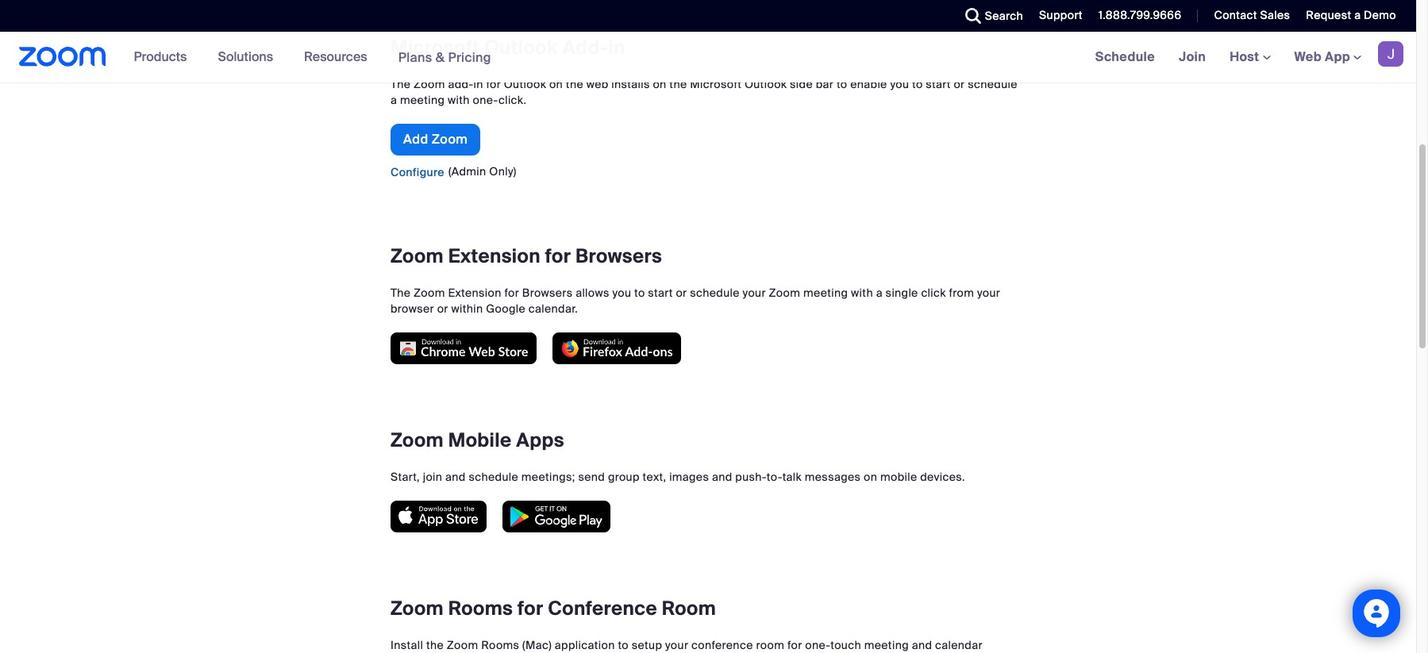 Task type: describe. For each thing, give the bounding box(es) containing it.
meetings;
[[521, 470, 575, 484]]

configure button
[[391, 165, 444, 180]]

get zoom mobile apps from google play image
[[510, 506, 603, 529]]

google
[[486, 302, 526, 316]]

browser
[[391, 302, 434, 316]]

you inside the zoom add-in for outlook on the web installs on the microsoft outlook side bar to enable you to start or schedule a meeting with one-click.
[[890, 77, 909, 91]]

side
[[790, 77, 813, 91]]

one- inside install the zoom rooms (mac) application to setup your conference room for one-touch meeting and calendar
[[805, 638, 831, 653]]

request
[[1306, 8, 1352, 22]]

1 horizontal spatial and
[[712, 470, 732, 484]]

or for microsoft outlook add-in
[[954, 77, 965, 91]]

resources button
[[304, 32, 374, 83]]

send
[[578, 470, 605, 484]]

(admin
[[448, 164, 486, 179]]

from
[[949, 286, 974, 300]]

only)
[[489, 164, 517, 179]]

a inside the zoom extension for browsers allows you to start or schedule your zoom meeting with a single click from your browser or within google calendar.
[[876, 286, 883, 300]]

meeting inside the zoom add-in for outlook on the web installs on the microsoft outlook side bar to enable you to start or schedule a meeting with one-click.
[[400, 93, 445, 107]]

1 vertical spatial or
[[676, 286, 687, 300]]

add-
[[448, 77, 474, 91]]

extension inside the zoom extension for browsers allows you to start or schedule your zoom meeting with a single click from your browser or within google calendar.
[[448, 286, 502, 300]]

web
[[586, 77, 609, 91]]

0 vertical spatial a
[[1354, 8, 1361, 22]]

resources
[[304, 48, 367, 65]]

room
[[662, 596, 716, 621]]

support
[[1039, 8, 1083, 22]]

web
[[1294, 48, 1322, 65]]

allows
[[576, 286, 609, 300]]

microsoft outlook add-in
[[391, 35, 625, 60]]

0 horizontal spatial on
[[549, 77, 563, 91]]

demo
[[1364, 8, 1396, 22]]

add
[[403, 131, 428, 148]]

zoom logo image
[[19, 47, 106, 67]]

the zoom extension for browsers allows you to start or schedule your zoom meeting with a single click from your browser or within google calendar.
[[391, 286, 1000, 316]]

to-
[[767, 470, 782, 484]]

click
[[921, 286, 946, 300]]

your inside install the zoom rooms (mac) application to setup your conference room for one-touch meeting and calendar
[[665, 638, 689, 653]]

in for add-
[[474, 77, 483, 91]]

for inside the zoom add-in for outlook on the web installs on the microsoft outlook side bar to enable you to start or schedule a meeting with one-click.
[[486, 77, 501, 91]]

2 horizontal spatial the
[[670, 77, 687, 91]]

calendar
[[935, 638, 983, 653]]

0 vertical spatial microsoft
[[391, 35, 480, 60]]

to right enable
[[912, 77, 923, 91]]

to right bar
[[837, 77, 848, 91]]

1 horizontal spatial on
[[653, 77, 667, 91]]

bar
[[816, 77, 834, 91]]

plans
[[398, 49, 432, 65]]

(mac)
[[522, 638, 552, 653]]

request a demo
[[1306, 8, 1396, 22]]

add zoom link
[[391, 124, 481, 156]]

installs
[[612, 77, 650, 91]]

zoom extension for browsers
[[391, 244, 662, 269]]

meeting inside the zoom extension for browsers allows you to start or schedule your zoom meeting with a single click from your browser or within google calendar.
[[803, 286, 848, 300]]

configure
[[391, 165, 444, 180]]

banner containing products
[[0, 32, 1416, 83]]

application
[[555, 638, 615, 653]]

schedule
[[1095, 48, 1155, 65]]

group
[[608, 470, 640, 484]]

touch
[[831, 638, 861, 653]]

within
[[451, 302, 483, 316]]

meeting inside install the zoom rooms (mac) application to setup your conference room for one-touch meeting and calendar
[[864, 638, 909, 653]]

with inside the zoom add-in for outlook on the web installs on the microsoft outlook side bar to enable you to start or schedule a meeting with one-click.
[[448, 93, 470, 107]]

join
[[1179, 48, 1206, 65]]

schedule link
[[1083, 32, 1167, 83]]

talk
[[782, 470, 802, 484]]

host button
[[1230, 48, 1271, 65]]

the for microsoft outlook add-in
[[391, 77, 411, 91]]

text,
[[643, 470, 666, 484]]

conference
[[548, 596, 657, 621]]

join link
[[1167, 32, 1218, 83]]

start,
[[391, 470, 420, 484]]

solutions button
[[218, 32, 280, 83]]

host
[[1230, 48, 1263, 65]]

conference
[[691, 638, 753, 653]]

sales
[[1260, 8, 1290, 22]]

2 horizontal spatial on
[[864, 470, 877, 484]]

search button
[[953, 0, 1027, 32]]

solutions
[[218, 48, 273, 65]]

1 horizontal spatial your
[[743, 286, 766, 300]]

2 horizontal spatial your
[[977, 286, 1000, 300]]

apps
[[516, 428, 564, 453]]



Task type: vqa. For each thing, say whether or not it's contained in the screenshot.
bar at the right top of the page
yes



Task type: locate. For each thing, give the bounding box(es) containing it.
meeting up add at top
[[400, 93, 445, 107]]

1 horizontal spatial you
[[890, 77, 909, 91]]

setup
[[632, 638, 662, 653]]

and right join
[[445, 470, 466, 484]]

with
[[448, 93, 470, 107], [851, 286, 873, 300]]

0 horizontal spatial the
[[426, 638, 444, 653]]

1 vertical spatial in
[[474, 77, 483, 91]]

the right "installs"
[[670, 77, 687, 91]]

start, join and schedule meetings; send group text, images and push-to-talk messages on mobile devices.
[[391, 470, 965, 484]]

the right "install"
[[426, 638, 444, 653]]

1 horizontal spatial meeting
[[803, 286, 848, 300]]

get zoom extension for browsers from chrome store image
[[399, 338, 529, 360]]

1 horizontal spatial in
[[608, 35, 625, 60]]

1 vertical spatial browsers
[[522, 286, 573, 300]]

extension
[[448, 244, 541, 269], [448, 286, 502, 300]]

0 horizontal spatial your
[[665, 638, 689, 653]]

meeting right "touch"
[[864, 638, 909, 653]]

meeting
[[400, 93, 445, 107], [803, 286, 848, 300], [864, 638, 909, 653]]

0 vertical spatial start
[[926, 77, 951, 91]]

zoom rooms for conference room
[[391, 596, 716, 621]]

the zoom add-in for outlook on the web installs on the microsoft outlook side bar to enable you to start or schedule a meeting with one-click.
[[391, 77, 1018, 107]]

on right "installs"
[[653, 77, 667, 91]]

pricing
[[448, 49, 491, 65]]

0 horizontal spatial in
[[474, 77, 483, 91]]

contact sales
[[1214, 8, 1290, 22]]

0 horizontal spatial meeting
[[400, 93, 445, 107]]

zoom inside install the zoom rooms (mac) application to setup your conference room for one-touch meeting and calendar
[[447, 638, 478, 653]]

single
[[886, 286, 918, 300]]

for right room
[[787, 638, 802, 653]]

0 horizontal spatial with
[[448, 93, 470, 107]]

1 horizontal spatial one-
[[805, 638, 831, 653]]

or for zoom extension for browsers
[[437, 302, 448, 316]]

1 vertical spatial rooms
[[481, 638, 519, 653]]

for up (mac)
[[518, 596, 543, 621]]

0 vertical spatial in
[[608, 35, 625, 60]]

plans & pricing
[[398, 49, 491, 65]]

1.888.799.9666
[[1099, 8, 1182, 22]]

install
[[391, 638, 423, 653]]

1 vertical spatial the
[[391, 286, 411, 300]]

1 vertical spatial microsoft
[[690, 77, 742, 91]]

1 vertical spatial one-
[[805, 638, 831, 653]]

and
[[445, 470, 466, 484], [712, 470, 732, 484], [912, 638, 932, 653]]

rooms inside install the zoom rooms (mac) application to setup your conference room for one-touch meeting and calendar
[[481, 638, 519, 653]]

the for zoom extension for browsers
[[391, 286, 411, 300]]

the inside the zoom add-in for outlook on the web installs on the microsoft outlook side bar to enable you to start or schedule a meeting with one-click.
[[391, 77, 411, 91]]

install the zoom rooms (mac) application to setup your conference room for one-touch meeting and calendar
[[391, 638, 983, 653]]

0 vertical spatial one-
[[473, 93, 499, 107]]

one- down add-
[[473, 93, 499, 107]]

on left mobile on the right bottom of the page
[[864, 470, 877, 484]]

0 vertical spatial rooms
[[448, 596, 513, 621]]

1 vertical spatial schedule
[[690, 286, 740, 300]]

for up click.
[[486, 77, 501, 91]]

&
[[436, 49, 445, 65]]

start
[[926, 77, 951, 91], [648, 286, 673, 300]]

mobile
[[880, 470, 917, 484]]

mobile
[[448, 428, 512, 453]]

0 horizontal spatial schedule
[[469, 470, 518, 484]]

you right enable
[[890, 77, 909, 91]]

get zoom extension for browsers from firefox add-ons image
[[560, 338, 673, 360]]

0 horizontal spatial or
[[437, 302, 448, 316]]

meeting left single
[[803, 286, 848, 300]]

1 vertical spatial a
[[391, 93, 397, 107]]

request a demo link
[[1294, 0, 1416, 32], [1306, 8, 1396, 22]]

room
[[756, 638, 785, 653]]

in up "installs"
[[608, 35, 625, 60]]

your
[[743, 286, 766, 300], [977, 286, 1000, 300], [665, 638, 689, 653]]

the
[[391, 77, 411, 91], [391, 286, 411, 300]]

add zoom
[[403, 131, 468, 148]]

one-
[[473, 93, 499, 107], [805, 638, 831, 653]]

a
[[1354, 8, 1361, 22], [391, 93, 397, 107], [876, 286, 883, 300]]

1 vertical spatial you
[[612, 286, 631, 300]]

2 the from the top
[[391, 286, 411, 300]]

you right allows
[[612, 286, 631, 300]]

0 horizontal spatial browsers
[[522, 286, 573, 300]]

2 vertical spatial a
[[876, 286, 883, 300]]

2 vertical spatial meeting
[[864, 638, 909, 653]]

messages
[[805, 470, 861, 484]]

you inside the zoom extension for browsers allows you to start or schedule your zoom meeting with a single click from your browser or within google calendar.
[[612, 286, 631, 300]]

products button
[[134, 32, 194, 83]]

one- right room
[[805, 638, 831, 653]]

one- inside the zoom add-in for outlook on the web installs on the microsoft outlook side bar to enable you to start or schedule a meeting with one-click.
[[473, 93, 499, 107]]

2 horizontal spatial and
[[912, 638, 932, 653]]

a up add zoom link
[[391, 93, 397, 107]]

to right allows
[[634, 286, 645, 300]]

1 horizontal spatial a
[[876, 286, 883, 300]]

on left web
[[549, 77, 563, 91]]

web app button
[[1294, 48, 1362, 65]]

browsers
[[576, 244, 662, 269], [522, 286, 573, 300]]

and left 'calendar'
[[912, 638, 932, 653]]

search
[[985, 9, 1023, 23]]

start inside the zoom add-in for outlook on the web installs on the microsoft outlook side bar to enable you to start or schedule a meeting with one-click.
[[926, 77, 951, 91]]

browsers up allows
[[576, 244, 662, 269]]

with inside the zoom extension for browsers allows you to start or schedule your zoom meeting with a single click from your browser or within google calendar.
[[851, 286, 873, 300]]

0 vertical spatial meeting
[[400, 93, 445, 107]]

1 vertical spatial start
[[648, 286, 673, 300]]

meetings navigation
[[1083, 32, 1416, 83]]

plans & pricing link
[[398, 49, 491, 65], [398, 49, 491, 65]]

the inside the zoom extension for browsers allows you to start or schedule your zoom meeting with a single click from your browser or within google calendar.
[[391, 286, 411, 300]]

profile picture image
[[1378, 41, 1404, 67]]

the up browser
[[391, 286, 411, 300]]

microsoft
[[391, 35, 480, 60], [690, 77, 742, 91]]

the left web
[[566, 77, 584, 91]]

0 horizontal spatial start
[[648, 286, 673, 300]]

to inside the zoom extension for browsers allows you to start or schedule your zoom meeting with a single click from your browser or within google calendar.
[[634, 286, 645, 300]]

add-
[[562, 35, 608, 60]]

configure (admin only)
[[391, 164, 517, 180]]

get zoom mobile apps from app store image
[[399, 507, 479, 527]]

product information navigation
[[122, 32, 503, 83]]

0 horizontal spatial a
[[391, 93, 397, 107]]

microsoft inside the zoom add-in for outlook on the web installs on the microsoft outlook side bar to enable you to start or schedule a meeting with one-click.
[[690, 77, 742, 91]]

push-
[[735, 470, 767, 484]]

and inside install the zoom rooms (mac) application to setup your conference room for one-touch meeting and calendar
[[912, 638, 932, 653]]

1 vertical spatial extension
[[448, 286, 502, 300]]

or inside the zoom add-in for outlook on the web installs on the microsoft outlook side bar to enable you to start or schedule a meeting with one-click.
[[954, 77, 965, 91]]

in inside the zoom add-in for outlook on the web installs on the microsoft outlook side bar to enable you to start or schedule a meeting with one-click.
[[474, 77, 483, 91]]

for inside install the zoom rooms (mac) application to setup your conference room for one-touch meeting and calendar
[[787, 638, 802, 653]]

browsers inside the zoom extension for browsers allows you to start or schedule your zoom meeting with a single click from your browser or within google calendar.
[[522, 286, 573, 300]]

2 extension from the top
[[448, 286, 502, 300]]

1 horizontal spatial or
[[676, 286, 687, 300]]

outlook
[[484, 35, 558, 60], [504, 77, 546, 91], [745, 77, 787, 91]]

0 vertical spatial browsers
[[576, 244, 662, 269]]

contact sales link
[[1202, 0, 1294, 32], [1214, 8, 1290, 22]]

zoom mobile apps
[[391, 428, 564, 453]]

0 horizontal spatial and
[[445, 470, 466, 484]]

zoom
[[414, 77, 445, 91], [432, 131, 468, 148], [391, 244, 444, 269], [414, 286, 445, 300], [769, 286, 800, 300], [391, 428, 444, 453], [391, 596, 444, 621], [447, 638, 478, 653]]

1 horizontal spatial the
[[566, 77, 584, 91]]

0 vertical spatial you
[[890, 77, 909, 91]]

2 horizontal spatial a
[[1354, 8, 1361, 22]]

start inside the zoom extension for browsers allows you to start or schedule your zoom meeting with a single click from your browser or within google calendar.
[[648, 286, 673, 300]]

1 horizontal spatial browsers
[[576, 244, 662, 269]]

1 horizontal spatial start
[[926, 77, 951, 91]]

extension up google
[[448, 244, 541, 269]]

start right allows
[[648, 286, 673, 300]]

0 vertical spatial the
[[391, 77, 411, 91]]

2 horizontal spatial meeting
[[864, 638, 909, 653]]

with left single
[[851, 286, 873, 300]]

enable
[[850, 77, 887, 91]]

0 horizontal spatial one-
[[473, 93, 499, 107]]

for inside the zoom extension for browsers allows you to start or schedule your zoom meeting with a single click from your browser or within google calendar.
[[505, 286, 519, 300]]

devices.
[[920, 470, 965, 484]]

to left setup
[[618, 638, 629, 653]]

1 vertical spatial meeting
[[803, 286, 848, 300]]

1 horizontal spatial with
[[851, 286, 873, 300]]

contact
[[1214, 8, 1257, 22]]

a inside the zoom add-in for outlook on the web installs on the microsoft outlook side bar to enable you to start or schedule a meeting with one-click.
[[391, 93, 397, 107]]

support link
[[1027, 0, 1087, 32], [1039, 8, 1083, 22]]

0 vertical spatial extension
[[448, 244, 541, 269]]

to
[[837, 77, 848, 91], [912, 77, 923, 91], [634, 286, 645, 300], [618, 638, 629, 653]]

1 horizontal spatial microsoft
[[690, 77, 742, 91]]

for
[[486, 77, 501, 91], [545, 244, 571, 269], [505, 286, 519, 300], [518, 596, 543, 621], [787, 638, 802, 653]]

1 extension from the top
[[448, 244, 541, 269]]

0 horizontal spatial microsoft
[[391, 35, 480, 60]]

schedule inside the zoom extension for browsers allows you to start or schedule your zoom meeting with a single click from your browser or within google calendar.
[[690, 286, 740, 300]]

1 horizontal spatial schedule
[[690, 286, 740, 300]]

2 horizontal spatial or
[[954, 77, 965, 91]]

app
[[1325, 48, 1350, 65]]

for up google
[[505, 286, 519, 300]]

for up the calendar.
[[545, 244, 571, 269]]

1 the from the top
[[391, 77, 411, 91]]

schedule inside the zoom add-in for outlook on the web installs on the microsoft outlook side bar to enable you to start or schedule a meeting with one-click.
[[968, 77, 1018, 91]]

calendar.
[[529, 302, 578, 316]]

the down plans
[[391, 77, 411, 91]]

0 vertical spatial schedule
[[968, 77, 1018, 91]]

products
[[134, 48, 187, 65]]

click.
[[499, 93, 527, 107]]

extension up "within" on the left
[[448, 286, 502, 300]]

browsers up the calendar.
[[522, 286, 573, 300]]

1 vertical spatial with
[[851, 286, 873, 300]]

a left single
[[876, 286, 883, 300]]

zoom inside the zoom add-in for outlook on the web installs on the microsoft outlook side bar to enable you to start or schedule a meeting with one-click.
[[414, 77, 445, 91]]

in down pricing
[[474, 77, 483, 91]]

0 vertical spatial with
[[448, 93, 470, 107]]

1.888.799.9666 button
[[1087, 0, 1186, 32], [1099, 8, 1182, 22]]

web app
[[1294, 48, 1350, 65]]

join
[[423, 470, 442, 484]]

0 vertical spatial or
[[954, 77, 965, 91]]

and left the push-
[[712, 470, 732, 484]]

start right enable
[[926, 77, 951, 91]]

2 vertical spatial or
[[437, 302, 448, 316]]

banner
[[0, 32, 1416, 83]]

the inside install the zoom rooms (mac) application to setup your conference room for one-touch meeting and calendar
[[426, 638, 444, 653]]

2 vertical spatial schedule
[[469, 470, 518, 484]]

0 horizontal spatial you
[[612, 286, 631, 300]]

2 horizontal spatial schedule
[[968, 77, 1018, 91]]

in for add-
[[608, 35, 625, 60]]

with down add-
[[448, 93, 470, 107]]

to inside install the zoom rooms (mac) application to setup your conference room for one-touch meeting and calendar
[[618, 638, 629, 653]]

images
[[669, 470, 709, 484]]

a left demo
[[1354, 8, 1361, 22]]



